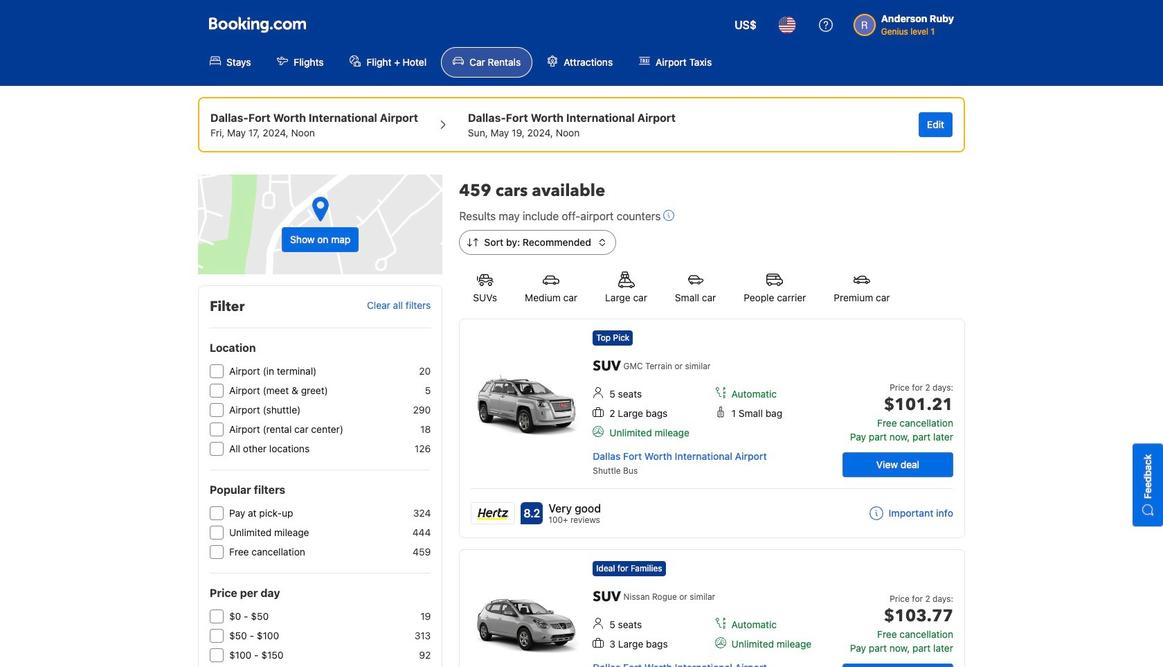 Task type: locate. For each thing, give the bounding box(es) containing it.
2 group from the left
[[468, 109, 676, 140]]

product card group
[[460, 319, 966, 538], [460, 549, 966, 667]]

group
[[211, 109, 418, 140], [468, 109, 676, 140]]

drop-off location element
[[468, 109, 676, 126]]

0 vertical spatial product card group
[[460, 319, 966, 538]]

1 horizontal spatial group
[[468, 109, 676, 140]]

1 group from the left
[[211, 109, 418, 140]]

1 vertical spatial product card group
[[460, 549, 966, 667]]

if you choose one, you'll need to make your own way there - but prices can be a lot lower. image
[[664, 210, 675, 221], [664, 210, 675, 221]]

pick-up location element
[[211, 109, 418, 126]]

0 horizontal spatial group
[[211, 109, 418, 140]]

1 product card group from the top
[[460, 319, 966, 538]]



Task type: describe. For each thing, give the bounding box(es) containing it.
pick-up date element
[[211, 126, 418, 140]]

supplied by hertz image
[[472, 503, 515, 524]]

search summary element
[[198, 97, 966, 152]]

drop-off date element
[[468, 126, 676, 140]]

skip to main content element
[[0, 0, 1164, 86]]

2 product card group from the top
[[460, 549, 966, 667]]



Task type: vqa. For each thing, say whether or not it's contained in the screenshot.
Pick-up Date element
yes



